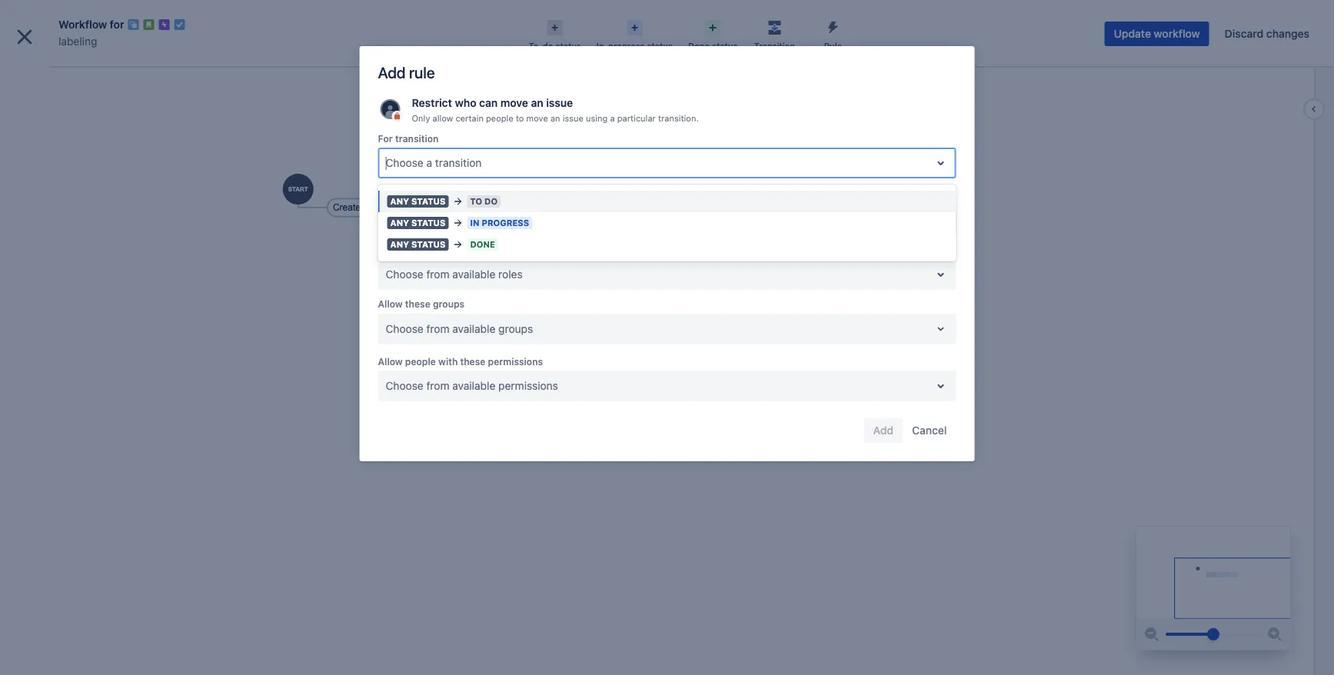Task type: vqa. For each thing, say whether or not it's contained in the screenshot.
Getting started in Confluence Giulia Masi
no



Task type: locate. For each thing, give the bounding box(es) containing it.
move right 'to'
[[526, 113, 548, 123]]

changes
[[1267, 27, 1310, 40]]

from for choose from available permissions
[[426, 380, 450, 392]]

available down allow people with these permissions
[[452, 380, 496, 392]]

0 vertical spatial available
[[452, 268, 496, 281]]

0 vertical spatial people
[[486, 113, 514, 123]]

For transition text field
[[386, 156, 389, 171]]

any status up allow these roles on the left top of the page
[[390, 218, 446, 228]]

open image for choose from available groups
[[932, 320, 950, 338]]

rule
[[824, 41, 842, 51]]

these
[[405, 187, 430, 198], [405, 245, 430, 255], [405, 299, 430, 310], [460, 356, 486, 367]]

0 vertical spatial transition
[[395, 133, 439, 144]]

an right "can"
[[531, 97, 543, 109]]

from
[[426, 268, 450, 281], [426, 322, 450, 335], [426, 380, 450, 392]]

allow for choose from available permissions
[[378, 356, 403, 367]]

transition
[[754, 41, 795, 51]]

choose for choose from available permissions
[[386, 380, 424, 392]]

done inside popup button
[[688, 41, 710, 51]]

4 allow from the top
[[378, 356, 403, 367]]

rule button
[[804, 15, 862, 52]]

allow for choose from available groups
[[378, 299, 403, 310]]

3 available from the top
[[452, 380, 496, 392]]

status right progress
[[647, 41, 673, 51]]

status right do
[[556, 41, 581, 51]]

2 allow from the top
[[378, 245, 403, 255]]

0 vertical spatial move
[[500, 97, 528, 109]]

choose down allow these groups
[[386, 322, 424, 335]]

roles
[[433, 245, 455, 255], [498, 268, 523, 281]]

Allow these groups text field
[[386, 321, 389, 337]]

restrict who can move an issue only allow certain people to move an issue using a particular transition.
[[412, 97, 699, 123]]

people left the to on the left of page
[[433, 187, 464, 198]]

an right 'to'
[[551, 113, 560, 123]]

0 vertical spatial open image
[[932, 154, 950, 172]]

Search field
[[1042, 9, 1196, 33]]

any status down choose a transition
[[390, 197, 446, 207]]

done right in-progress status
[[688, 41, 710, 51]]

people down "can"
[[486, 113, 514, 123]]

3 choose from the top
[[386, 322, 424, 335]]

from down with
[[426, 380, 450, 392]]

3 any status from the top
[[390, 240, 446, 250]]

1 any from the top
[[390, 197, 409, 207]]

Allow people with these permissions text field
[[386, 379, 389, 394]]

groups up allow people with these permissions
[[498, 322, 533, 335]]

transition.
[[658, 113, 699, 123]]

status inside in-progress status popup button
[[647, 41, 673, 51]]

0 vertical spatial permissions
[[488, 356, 543, 367]]

can
[[479, 97, 498, 109]]

1 horizontal spatial an
[[551, 113, 560, 123]]

in progress
[[470, 218, 529, 228]]

an
[[531, 97, 543, 109], [551, 113, 560, 123]]

1 vertical spatial an
[[551, 113, 560, 123]]

2 from from the top
[[426, 322, 450, 335]]

3 from from the top
[[426, 380, 450, 392]]

0 vertical spatial done
[[688, 41, 710, 51]]

any status for to
[[390, 197, 446, 207]]

status left transition
[[712, 41, 738, 51]]

1 horizontal spatial groups
[[498, 322, 533, 335]]

people left with
[[405, 356, 436, 367]]

1 vertical spatial open image
[[932, 265, 950, 284]]

permissions down allow people with these permissions
[[498, 380, 558, 392]]

choose down allow these groups 'text field'
[[386, 380, 424, 392]]

transition button
[[746, 15, 804, 52]]

3 any from the top
[[390, 240, 409, 250]]

choose
[[386, 157, 424, 169], [386, 268, 424, 281], [386, 322, 424, 335], [386, 380, 424, 392]]

2 open image from the top
[[932, 265, 950, 284]]

1 vertical spatial any status
[[390, 218, 446, 228]]

choose down allow these roles on the left top of the page
[[386, 268, 424, 281]]

any
[[390, 197, 409, 207], [390, 218, 409, 228], [390, 240, 409, 250]]

issue down to-do status
[[546, 97, 573, 109]]

from down allow these groups
[[426, 322, 450, 335]]

workflow
[[1154, 27, 1200, 40]]

discard
[[1225, 27, 1264, 40]]

to
[[516, 113, 524, 123]]

discard changes
[[1225, 27, 1310, 40]]

1 horizontal spatial a
[[610, 113, 615, 123]]

2 available from the top
[[452, 322, 496, 335]]

0 horizontal spatial groups
[[433, 299, 465, 310]]

to-
[[529, 41, 543, 51]]

for
[[110, 18, 124, 31]]

0 vertical spatial a
[[610, 113, 615, 123]]

1 vertical spatial available
[[452, 322, 496, 335]]

0 vertical spatial any status
[[390, 197, 446, 207]]

choose a transition
[[386, 157, 482, 169]]

0 vertical spatial groups
[[433, 299, 465, 310]]

2 any status from the top
[[390, 218, 446, 228]]

available down in at the top left
[[452, 268, 496, 281]]

from for choose from available roles
[[426, 268, 450, 281]]

2 vertical spatial any status
[[390, 240, 446, 250]]

status up allow these roles on the left top of the page
[[411, 218, 446, 228]]

banner
[[0, 0, 1334, 43]]

cancel button
[[903, 419, 956, 443]]

2 vertical spatial from
[[426, 380, 450, 392]]

you're in the workflow viewfinder, use the arrow keys to move it element
[[1137, 527, 1290, 619]]

2 vertical spatial any
[[390, 240, 409, 250]]

groups up choose from available groups
[[433, 299, 465, 310]]

0 vertical spatial from
[[426, 268, 450, 281]]

status inside "done status" popup button
[[712, 41, 738, 51]]

any status up choose from available roles
[[390, 240, 446, 250]]

labeling
[[58, 35, 97, 48]]

1 choose from the top
[[386, 157, 424, 169]]

people inside "restrict who can move an issue only allow certain people to move an issue using a particular transition."
[[486, 113, 514, 123]]

move up 'to'
[[500, 97, 528, 109]]

allow up the allow these roles text field
[[378, 245, 403, 255]]

permissions
[[488, 356, 543, 367], [498, 380, 558, 392]]

groups
[[433, 299, 465, 310], [498, 322, 533, 335]]

allow up allow these groups 'text field'
[[378, 299, 403, 310]]

any status
[[390, 197, 446, 207], [390, 218, 446, 228], [390, 240, 446, 250]]

restrict
[[412, 97, 452, 109]]

choose down for transition
[[386, 157, 424, 169]]

1 any status from the top
[[390, 197, 446, 207]]

issue
[[546, 97, 573, 109], [563, 113, 584, 123]]

roles down progress
[[498, 268, 523, 281]]

1 vertical spatial done
[[470, 240, 495, 250]]

update workflow
[[1114, 27, 1200, 40]]

roles up choose from available roles
[[433, 245, 455, 255]]

for transition
[[378, 133, 439, 144]]

1 from from the top
[[426, 268, 450, 281]]

1 horizontal spatial roles
[[498, 268, 523, 281]]

people
[[486, 113, 514, 123], [433, 187, 464, 198], [405, 356, 436, 367]]

3 allow from the top
[[378, 299, 403, 310]]

0 horizontal spatial an
[[531, 97, 543, 109]]

permissions up choose from available permissions
[[488, 356, 543, 367]]

allow down the for transition text box
[[378, 187, 403, 198]]

1 vertical spatial any
[[390, 218, 409, 228]]

0 horizontal spatial done
[[470, 240, 495, 250]]

Allow these roles text field
[[386, 267, 389, 282]]

status inside to-do status popup button
[[556, 41, 581, 51]]

choose from available roles
[[386, 268, 523, 281]]

choose from available groups
[[386, 322, 533, 335]]

move
[[500, 97, 528, 109], [526, 113, 548, 123]]

0 horizontal spatial roles
[[433, 245, 455, 255]]

dialog
[[0, 0, 1334, 675]]

4 choose from the top
[[386, 380, 424, 392]]

zoom in image
[[1266, 625, 1284, 644]]

these down choose a transition
[[405, 187, 430, 198]]

2 choose from the top
[[386, 268, 424, 281]]

issue left using on the top left
[[563, 113, 584, 123]]

1 available from the top
[[452, 268, 496, 281]]

choose for choose from available groups
[[386, 322, 424, 335]]

add rule
[[378, 63, 435, 81]]

these down choose from available roles
[[405, 299, 430, 310]]

transition down only
[[395, 133, 439, 144]]

1 horizontal spatial done
[[688, 41, 710, 51]]

transition
[[395, 133, 439, 144], [435, 157, 482, 169]]

dialog containing workflow for
[[0, 0, 1334, 675]]

done
[[688, 41, 710, 51], [470, 240, 495, 250]]

allow these groups
[[378, 299, 465, 310]]

1 vertical spatial roles
[[498, 268, 523, 281]]

0 vertical spatial roles
[[433, 245, 455, 255]]

0 horizontal spatial a
[[426, 157, 432, 169]]

Zoom level range field
[[1166, 619, 1261, 650]]

0 vertical spatial open image
[[932, 320, 950, 338]]

open image for choose a transition
[[932, 154, 950, 172]]

these for people
[[405, 187, 430, 198]]

0 vertical spatial any
[[390, 197, 409, 207]]

status
[[556, 41, 581, 51], [647, 41, 673, 51], [712, 41, 738, 51], [411, 197, 446, 207], [411, 218, 446, 228], [411, 240, 446, 250]]

jira software image
[[40, 12, 143, 30], [40, 12, 143, 30]]

a up allow these people
[[426, 157, 432, 169]]

group
[[6, 282, 178, 396], [6, 282, 178, 354], [6, 354, 178, 396]]

discard changes button
[[1216, 22, 1319, 46]]

1 vertical spatial from
[[426, 322, 450, 335]]

available up allow people with these permissions
[[452, 322, 496, 335]]

1 open image from the top
[[932, 154, 950, 172]]

a
[[610, 113, 615, 123], [426, 157, 432, 169]]

2 any from the top
[[390, 218, 409, 228]]

available
[[452, 268, 496, 281], [452, 322, 496, 335], [452, 380, 496, 392]]

open image
[[932, 154, 950, 172], [932, 265, 950, 284]]

add rule dialog
[[360, 46, 975, 462]]

2 open image from the top
[[932, 377, 950, 395]]

from down allow these roles on the left top of the page
[[426, 268, 450, 281]]

done down in at the top left
[[470, 240, 495, 250]]

do
[[543, 41, 553, 51]]

0 vertical spatial issue
[[546, 97, 573, 109]]

allow these roles
[[378, 245, 455, 255]]

2 vertical spatial available
[[452, 380, 496, 392]]

1 open image from the top
[[932, 320, 950, 338]]

in-progress status button
[[589, 15, 681, 52]]

transition up the to on the left of page
[[435, 157, 482, 169]]

allow up 'allow people with these permissions' text box
[[378, 356, 403, 367]]

allow
[[378, 187, 403, 198], [378, 245, 403, 255], [378, 299, 403, 310], [378, 356, 403, 367]]

these up choose from available roles
[[405, 245, 430, 255]]

primary element
[[9, 0, 1042, 43]]

progress
[[608, 41, 645, 51]]

a right using on the top left
[[610, 113, 615, 123]]

1 vertical spatial open image
[[932, 377, 950, 395]]

open image
[[932, 320, 950, 338], [932, 377, 950, 395]]



Task type: describe. For each thing, give the bounding box(es) containing it.
in-progress status
[[597, 41, 673, 51]]

available for permissions
[[452, 380, 496, 392]]

to do
[[470, 197, 498, 207]]

progress
[[482, 218, 529, 228]]

2 vertical spatial people
[[405, 356, 436, 367]]

allow
[[433, 113, 453, 123]]

for
[[378, 133, 393, 144]]

0 vertical spatial an
[[531, 97, 543, 109]]

allow people with these permissions
[[378, 356, 543, 367]]

allow for choose from available roles
[[378, 245, 403, 255]]

done status
[[688, 41, 738, 51]]

1 vertical spatial groups
[[498, 322, 533, 335]]

done for done
[[470, 240, 495, 250]]

status down choose a transition
[[411, 197, 446, 207]]

workflow for
[[58, 18, 124, 31]]

update
[[1114, 27, 1151, 40]]

1 vertical spatial issue
[[563, 113, 584, 123]]

any for in
[[390, 218, 409, 228]]

certain
[[456, 113, 484, 123]]

particular
[[617, 113, 656, 123]]

open image for choose from available roles
[[932, 265, 950, 284]]

to
[[470, 197, 482, 207]]

these for groups
[[405, 299, 430, 310]]

1 allow from the top
[[378, 187, 403, 198]]

any for to
[[390, 197, 409, 207]]

done for done status
[[688, 41, 710, 51]]

choose from available permissions
[[386, 380, 558, 392]]

done status button
[[681, 15, 746, 52]]

who
[[455, 97, 477, 109]]

close workflow editor image
[[12, 25, 37, 49]]

add
[[378, 63, 406, 81]]

any status for in
[[390, 218, 446, 228]]

open image for choose from available permissions
[[932, 377, 950, 395]]

1 vertical spatial people
[[433, 187, 464, 198]]

from for choose from available groups
[[426, 322, 450, 335]]

available for groups
[[452, 322, 496, 335]]

1 vertical spatial a
[[426, 157, 432, 169]]

choose for choose from available roles
[[386, 268, 424, 281]]

using
[[586, 113, 608, 123]]

to-do status
[[529, 41, 581, 51]]

workflow
[[58, 18, 107, 31]]

status up choose from available roles
[[411, 240, 446, 250]]

in-
[[597, 41, 608, 51]]

these for roles
[[405, 245, 430, 255]]

to-do status button
[[521, 15, 589, 52]]

1 vertical spatial transition
[[435, 157, 482, 169]]

rule
[[409, 63, 435, 81]]

a inside "restrict who can move an issue only allow certain people to move an issue using a particular transition."
[[610, 113, 615, 123]]

1 vertical spatial permissions
[[498, 380, 558, 392]]

these up choose from available permissions
[[460, 356, 486, 367]]

choose for choose a transition
[[386, 157, 424, 169]]

do
[[485, 197, 498, 207]]

update workflow button
[[1105, 22, 1209, 46]]

allow these people
[[378, 187, 464, 198]]

only
[[412, 113, 430, 123]]

1 vertical spatial move
[[526, 113, 548, 123]]

zoom out image
[[1143, 625, 1161, 644]]

with
[[438, 356, 458, 367]]

available for roles
[[452, 268, 496, 281]]

in
[[470, 218, 480, 228]]

labeling link
[[58, 32, 97, 51]]

cancel
[[912, 424, 947, 437]]



